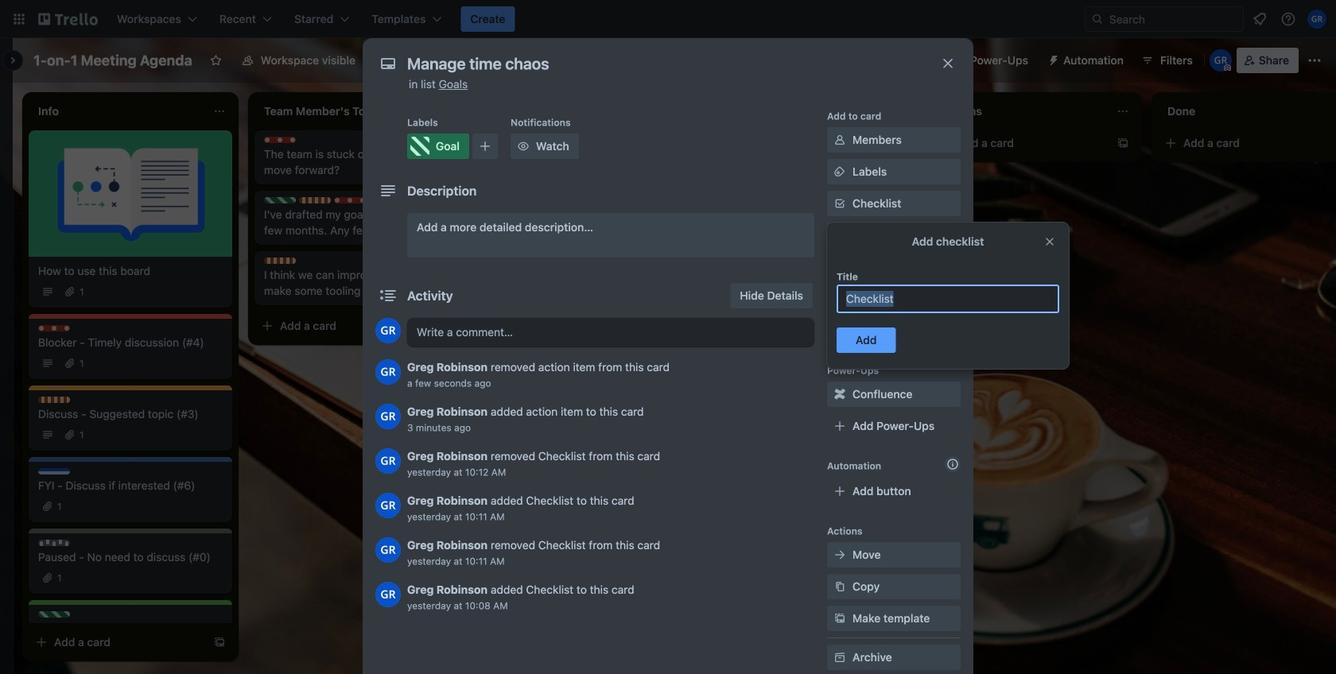 Task type: describe. For each thing, give the bounding box(es) containing it.
1 horizontal spatial color: black, title: "paused" element
[[404, 197, 436, 204]]

1 vertical spatial color: black, title: "paused" element
[[38, 540, 70, 547]]

1 horizontal spatial create from template… image
[[665, 243, 678, 256]]

1 vertical spatial color: blue, title: "fyi" element
[[38, 469, 70, 475]]

open information menu image
[[1281, 11, 1297, 27]]

Board name text field
[[25, 48, 200, 73]]

1 vertical spatial color: green, title: "goal" element
[[264, 197, 296, 204]]

0 vertical spatial color: red, title: "blocker" element
[[264, 137, 296, 143]]

2 horizontal spatial create from template… image
[[891, 272, 904, 285]]

1 horizontal spatial create from template… image
[[1117, 137, 1130, 150]]

2 sm image from the top
[[832, 611, 848, 627]]

search image
[[1092, 13, 1104, 25]]

0 vertical spatial color: blue, title: "fyi" element
[[369, 197, 401, 204]]

star or unstar board image
[[210, 54, 223, 67]]

show menu image
[[1307, 53, 1323, 68]]



Task type: vqa. For each thing, say whether or not it's contained in the screenshot.
Greg Robinson (gregrobinson96) image
yes



Task type: locate. For each thing, give the bounding box(es) containing it.
0 horizontal spatial color: blue, title: "fyi" element
[[38, 469, 70, 475]]

0 notifications image
[[1251, 10, 1270, 29]]

greg robinson (gregrobinson96) image
[[1210, 49, 1232, 72], [376, 318, 401, 344], [376, 404, 401, 430], [376, 538, 401, 563], [376, 582, 401, 608]]

0 horizontal spatial color: green, title: "goal" element
[[38, 612, 70, 618]]

2 vertical spatial color: red, title: "blocker" element
[[38, 325, 70, 332]]

color: blue, title: "fyi" element
[[369, 197, 401, 204], [38, 469, 70, 475]]

customize views image
[[444, 53, 460, 68]]

0 vertical spatial color: green, title: "goal" element
[[407, 134, 469, 159]]

1 vertical spatial create from template… image
[[891, 272, 904, 285]]

1 sm image from the top
[[832, 579, 848, 595]]

primary element
[[0, 0, 1337, 38]]

color: red, title: "blocker" element
[[264, 137, 296, 143], [334, 197, 366, 204], [38, 325, 70, 332]]

0 horizontal spatial create from template… image
[[213, 636, 226, 649]]

0 horizontal spatial color: black, title: "paused" element
[[38, 540, 70, 547]]

1 vertical spatial color: red, title: "blocker" element
[[334, 197, 366, 204]]

close popover image
[[1044, 235, 1057, 248]]

color: orange, title: "discuss" element
[[490, 137, 522, 143], [299, 197, 331, 204], [264, 258, 296, 264], [38, 397, 70, 403]]

2 horizontal spatial color: green, title: "goal" element
[[407, 134, 469, 159]]

0 horizontal spatial create from template… image
[[439, 320, 452, 333]]

greg robinson (gregrobinson96) image
[[1308, 10, 1327, 29], [376, 360, 401, 385], [376, 449, 401, 474], [376, 493, 401, 519]]

create from template… image
[[665, 243, 678, 256], [891, 272, 904, 285], [213, 636, 226, 649]]

1 vertical spatial sm image
[[832, 611, 848, 627]]

sm image
[[832, 579, 848, 595], [832, 611, 848, 627]]

1 vertical spatial create from template… image
[[439, 320, 452, 333]]

0 vertical spatial sm image
[[832, 579, 848, 595]]

0 vertical spatial create from template… image
[[665, 243, 678, 256]]

0 vertical spatial create from template… image
[[1117, 137, 1130, 150]]

Search field
[[1104, 7, 1244, 31]]

Write a comment text field
[[407, 318, 815, 347]]

0 vertical spatial color: black, title: "paused" element
[[404, 197, 436, 204]]

0 horizontal spatial color: red, title: "blocker" element
[[38, 325, 70, 332]]

2 horizontal spatial color: red, title: "blocker" element
[[334, 197, 366, 204]]

edit card image
[[889, 138, 902, 150]]

1 horizontal spatial color: red, title: "blocker" element
[[264, 137, 296, 143]]

1 horizontal spatial color: green, title: "goal" element
[[264, 197, 296, 204]]

1 horizontal spatial color: blue, title: "fyi" element
[[369, 197, 401, 204]]

sm image
[[1041, 48, 1064, 70], [832, 132, 848, 148], [516, 138, 531, 154], [832, 164, 848, 180], [832, 291, 848, 307], [832, 387, 848, 403], [832, 547, 848, 563], [832, 650, 848, 666]]

greg robinson (gregrobinson96) image inside primary element
[[1308, 10, 1327, 29]]

2 vertical spatial color: green, title: "goal" element
[[38, 612, 70, 618]]

create from template… image
[[1117, 137, 1130, 150], [439, 320, 452, 333]]

None text field
[[399, 49, 924, 78], [837, 285, 1060, 313], [399, 49, 924, 78], [837, 285, 1060, 313]]

color: green, title: "goal" element
[[407, 134, 469, 159], [264, 197, 296, 204], [38, 612, 70, 618]]

2 vertical spatial create from template… image
[[213, 636, 226, 649]]

color: black, title: "paused" element
[[404, 197, 436, 204], [38, 540, 70, 547]]



